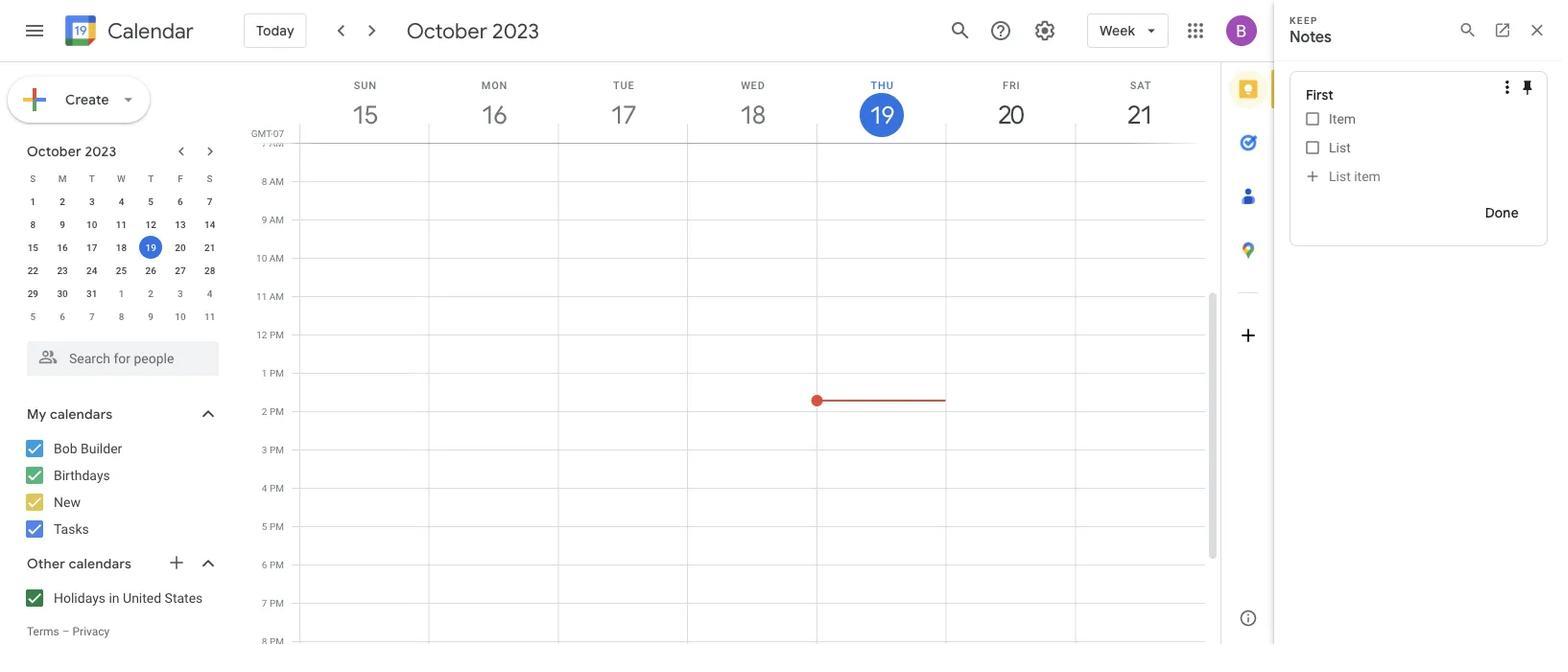 Task type: vqa. For each thing, say whether or not it's contained in the screenshot.


Task type: locate. For each thing, give the bounding box(es) containing it.
4 up 11 element
[[119, 196, 124, 207]]

grid
[[246, 62, 1221, 646]]

1 s from the left
[[30, 173, 36, 184]]

1 down 12 pm
[[262, 368, 267, 379]]

2 pm
[[262, 406, 284, 417]]

7 up 14 element
[[207, 196, 213, 207]]

14 element
[[198, 213, 221, 236]]

3 pm from the top
[[270, 406, 284, 417]]

24 element
[[80, 259, 103, 282]]

8 inside grid
[[262, 176, 267, 187]]

5 down 29 element
[[30, 311, 36, 322]]

october 2023 up m
[[27, 143, 116, 160]]

19
[[869, 100, 893, 130], [145, 242, 156, 253]]

2
[[60, 196, 65, 207], [148, 288, 154, 299], [262, 406, 267, 417]]

gmt-
[[251, 128, 273, 139]]

11 down 10 am
[[256, 291, 267, 302]]

1 horizontal spatial 5
[[148, 196, 154, 207]]

0 vertical spatial 2023
[[492, 17, 539, 44]]

8 up 15 element at the top of page
[[30, 219, 36, 230]]

today button
[[244, 8, 307, 54]]

0 vertical spatial 11
[[116, 219, 127, 230]]

4 for 4 pm
[[262, 483, 267, 494]]

7
[[262, 137, 267, 149], [207, 196, 213, 207], [89, 311, 95, 322], [262, 598, 267, 609]]

16 up 23
[[57, 242, 68, 253]]

pm up 1 pm
[[270, 329, 284, 341]]

october up m
[[27, 143, 81, 160]]

29 element
[[21, 282, 44, 305]]

13
[[175, 219, 186, 230]]

15 column header
[[299, 62, 430, 143]]

november 2 element
[[139, 282, 162, 305]]

sat 21
[[1127, 79, 1152, 131]]

0 horizontal spatial 12
[[145, 219, 156, 230]]

3
[[89, 196, 95, 207], [178, 288, 183, 299], [262, 444, 267, 456]]

7 left 07
[[262, 137, 267, 149]]

am for 8 am
[[269, 176, 284, 187]]

1 horizontal spatial 11
[[204, 311, 215, 322]]

7 am
[[262, 137, 284, 149]]

row containing 22
[[18, 259, 225, 282]]

october 2023
[[407, 17, 539, 44], [27, 143, 116, 160]]

1 horizontal spatial t
[[148, 173, 154, 184]]

12 inside row
[[145, 219, 156, 230]]

8 down november 1 element
[[119, 311, 124, 322]]

t left w
[[89, 173, 95, 184]]

wed
[[741, 79, 765, 91]]

15 inside sun 15
[[351, 99, 376, 131]]

1 vertical spatial 3
[[178, 288, 183, 299]]

0 vertical spatial 19
[[869, 100, 893, 130]]

pm for 7 pm
[[270, 598, 284, 609]]

0 vertical spatial 15
[[351, 99, 376, 131]]

15 link
[[343, 93, 387, 137]]

1 horizontal spatial 19
[[869, 100, 893, 130]]

am for 7 am
[[269, 137, 284, 149]]

20 inside row
[[175, 242, 186, 253]]

8 up 9 am at the top of the page
[[262, 176, 267, 187]]

2 up november 9 element
[[148, 288, 154, 299]]

pm down 3 pm
[[270, 483, 284, 494]]

3 row from the top
[[18, 213, 225, 236]]

side panel section
[[1221, 62, 1275, 646]]

row
[[18, 167, 225, 190], [18, 190, 225, 213], [18, 213, 225, 236], [18, 236, 225, 259], [18, 259, 225, 282], [18, 282, 225, 305], [18, 305, 225, 328]]

17 up "24"
[[86, 242, 97, 253]]

1 vertical spatial 10
[[256, 252, 267, 264]]

19 down thu
[[869, 100, 893, 130]]

1 vertical spatial 1
[[119, 288, 124, 299]]

12 inside grid
[[256, 329, 267, 341]]

2 vertical spatial 8
[[119, 311, 124, 322]]

1 horizontal spatial 6
[[178, 196, 183, 207]]

0 horizontal spatial 3
[[89, 196, 95, 207]]

22 element
[[21, 259, 44, 282]]

1 pm
[[262, 368, 284, 379]]

0 horizontal spatial 17
[[86, 242, 97, 253]]

2 pm from the top
[[270, 368, 284, 379]]

today
[[256, 22, 294, 39]]

5 for 5 pm
[[262, 521, 267, 533]]

mon
[[481, 79, 508, 91]]

15 down sun
[[351, 99, 376, 131]]

1 up 15 element at the top of page
[[30, 196, 36, 207]]

17 inside column header
[[610, 99, 635, 131]]

1
[[30, 196, 36, 207], [119, 288, 124, 299], [262, 368, 267, 379]]

sun 15
[[351, 79, 377, 131]]

6 down 30 element
[[60, 311, 65, 322]]

pm up 2 pm in the bottom left of the page
[[270, 368, 284, 379]]

in
[[109, 591, 120, 606]]

s left m
[[30, 173, 36, 184]]

6 inside grid
[[262, 559, 267, 571]]

1 horizontal spatial 9
[[148, 311, 154, 322]]

november 6 element
[[51, 305, 74, 328]]

10 element
[[80, 213, 103, 236]]

16
[[481, 99, 506, 131], [57, 242, 68, 253]]

tab list
[[1222, 62, 1275, 592]]

2 horizontal spatial 3
[[262, 444, 267, 456]]

5 up 12 element
[[148, 196, 154, 207]]

7 down 31 element
[[89, 311, 95, 322]]

calendars up 'bob builder'
[[50, 406, 113, 423]]

6
[[178, 196, 183, 207], [60, 311, 65, 322], [262, 559, 267, 571]]

18 down wed
[[739, 99, 764, 131]]

1 horizontal spatial 2
[[148, 288, 154, 299]]

holidays in united states
[[54, 591, 203, 606]]

1 vertical spatial 21
[[204, 242, 215, 253]]

18 up 25
[[116, 242, 127, 253]]

11 up 18 'element'
[[116, 219, 127, 230]]

0 horizontal spatial 1
[[30, 196, 36, 207]]

–
[[62, 626, 70, 639]]

november 11 element
[[198, 305, 221, 328]]

1 horizontal spatial 17
[[610, 99, 635, 131]]

17
[[610, 99, 635, 131], [86, 242, 97, 253]]

terms – privacy
[[27, 626, 110, 639]]

20 down 13 in the top of the page
[[175, 242, 186, 253]]

pm up 3 pm
[[270, 406, 284, 417]]

0 vertical spatial 17
[[610, 99, 635, 131]]

5 am from the top
[[269, 291, 284, 302]]

0 vertical spatial 3
[[89, 196, 95, 207]]

2023
[[492, 17, 539, 44], [85, 143, 116, 160]]

1 t from the left
[[89, 173, 95, 184]]

1 vertical spatial 12
[[256, 329, 267, 341]]

3 up 10 element
[[89, 196, 95, 207]]

1 vertical spatial 15
[[28, 242, 38, 253]]

1 pm from the top
[[270, 329, 284, 341]]

19, today element
[[139, 236, 162, 259]]

1 horizontal spatial october 2023
[[407, 17, 539, 44]]

pm for 5 pm
[[270, 521, 284, 533]]

november 7 element
[[80, 305, 103, 328]]

1 vertical spatial 17
[[86, 242, 97, 253]]

am up 12 pm
[[269, 291, 284, 302]]

18
[[739, 99, 764, 131], [116, 242, 127, 253]]

18 inside 'element'
[[116, 242, 127, 253]]

4 inside grid
[[262, 483, 267, 494]]

20 down "fri"
[[998, 99, 1023, 131]]

0 horizontal spatial 18
[[116, 242, 127, 253]]

3 up 4 pm
[[262, 444, 267, 456]]

6 inside "element"
[[60, 311, 65, 322]]

8 pm from the top
[[270, 598, 284, 609]]

1 horizontal spatial 10
[[175, 311, 186, 322]]

row containing 8
[[18, 213, 225, 236]]

1 horizontal spatial 15
[[351, 99, 376, 131]]

am up the 8 am
[[269, 137, 284, 149]]

0 vertical spatial 2
[[60, 196, 65, 207]]

28
[[204, 265, 215, 276]]

pm for 12 pm
[[270, 329, 284, 341]]

0 vertical spatial 21
[[1127, 99, 1152, 131]]

1 horizontal spatial 2023
[[492, 17, 539, 44]]

november 5 element
[[21, 305, 44, 328]]

pm down 6 pm
[[270, 598, 284, 609]]

5 inside grid
[[262, 521, 267, 533]]

16 down mon
[[481, 99, 506, 131]]

row group
[[18, 190, 225, 328]]

0 horizontal spatial 20
[[175, 242, 186, 253]]

1 vertical spatial 2023
[[85, 143, 116, 160]]

2 horizontal spatial 6
[[262, 559, 267, 571]]

0 horizontal spatial 2
[[60, 196, 65, 207]]

0 horizontal spatial s
[[30, 173, 36, 184]]

11 am
[[256, 291, 284, 302]]

16 element
[[51, 236, 74, 259]]

1 vertical spatial 18
[[116, 242, 127, 253]]

1 vertical spatial 8
[[30, 219, 36, 230]]

18 link
[[731, 93, 775, 137]]

20 element
[[169, 236, 192, 259]]

am
[[269, 137, 284, 149], [269, 176, 284, 187], [269, 214, 284, 226], [269, 252, 284, 264], [269, 291, 284, 302]]

pm
[[270, 329, 284, 341], [270, 368, 284, 379], [270, 406, 284, 417], [270, 444, 284, 456], [270, 483, 284, 494], [270, 521, 284, 533], [270, 559, 284, 571], [270, 598, 284, 609]]

1 inside november 1 element
[[119, 288, 124, 299]]

wed 18
[[739, 79, 765, 131]]

11 for 11 element
[[116, 219, 127, 230]]

s right f
[[207, 173, 213, 184]]

0 horizontal spatial 8
[[30, 219, 36, 230]]

am for 11 am
[[269, 291, 284, 302]]

october up mon
[[407, 17, 487, 44]]

1 horizontal spatial 18
[[739, 99, 764, 131]]

am up 9 am at the top of the page
[[269, 176, 284, 187]]

pm up 4 pm
[[270, 444, 284, 456]]

10
[[86, 219, 97, 230], [256, 252, 267, 264], [175, 311, 186, 322]]

8
[[262, 176, 267, 187], [30, 219, 36, 230], [119, 311, 124, 322]]

calendar element
[[61, 12, 194, 54]]

5 for november 5 element
[[30, 311, 36, 322]]

26
[[145, 265, 156, 276]]

11 inside grid
[[256, 291, 267, 302]]

pm down "5 pm"
[[270, 559, 284, 571]]

27
[[175, 265, 186, 276]]

2 down m
[[60, 196, 65, 207]]

0 vertical spatial 10
[[86, 219, 97, 230]]

2 horizontal spatial 5
[[262, 521, 267, 533]]

30 element
[[51, 282, 74, 305]]

0 vertical spatial 5
[[148, 196, 154, 207]]

10 down november 3 element
[[175, 311, 186, 322]]

october
[[407, 17, 487, 44], [27, 143, 81, 160]]

12
[[145, 219, 156, 230], [256, 329, 267, 341]]

0 horizontal spatial 5
[[30, 311, 36, 322]]

1 vertical spatial 4
[[207, 288, 213, 299]]

8 for november 8 element
[[119, 311, 124, 322]]

calendars inside dropdown button
[[50, 406, 113, 423]]

9 inside grid
[[262, 214, 267, 226]]

23
[[57, 265, 68, 276]]

1 vertical spatial calendars
[[69, 556, 132, 573]]

2023 up mon
[[492, 17, 539, 44]]

1 up november 8 element
[[119, 288, 124, 299]]

am down 9 am at the top of the page
[[269, 252, 284, 264]]

2 am from the top
[[269, 176, 284, 187]]

1 horizontal spatial 20
[[998, 99, 1023, 131]]

12 up 19, today element at the top of page
[[145, 219, 156, 230]]

calendars for my calendars
[[50, 406, 113, 423]]

1 vertical spatial 2
[[148, 288, 154, 299]]

0 horizontal spatial 21
[[204, 242, 215, 253]]

0 vertical spatial 12
[[145, 219, 156, 230]]

9 up 16 element at top left
[[60, 219, 65, 230]]

0 horizontal spatial 16
[[57, 242, 68, 253]]

october 2023 grid
[[18, 167, 225, 328]]

6 pm from the top
[[270, 521, 284, 533]]

thu
[[871, 79, 894, 91]]

calendars
[[50, 406, 113, 423], [69, 556, 132, 573]]

21 link
[[1119, 93, 1163, 137]]

add other calendars image
[[167, 554, 186, 573]]

t
[[89, 173, 95, 184], [148, 173, 154, 184]]

7 for 7 pm
[[262, 598, 267, 609]]

calendar heading
[[104, 18, 194, 45]]

0 horizontal spatial 19
[[145, 242, 156, 253]]

2 horizontal spatial 9
[[262, 214, 267, 226]]

pm for 3 pm
[[270, 444, 284, 456]]

18 inside wed 18
[[739, 99, 764, 131]]

1 horizontal spatial 21
[[1127, 99, 1152, 131]]

0 horizontal spatial 4
[[119, 196, 124, 207]]

grid containing 15
[[246, 62, 1221, 646]]

4 down 3 pm
[[262, 483, 267, 494]]

2 horizontal spatial 4
[[262, 483, 267, 494]]

2 vertical spatial 4
[[262, 483, 267, 494]]

0 vertical spatial 6
[[178, 196, 183, 207]]

1 horizontal spatial 4
[[207, 288, 213, 299]]

19 up "26"
[[145, 242, 156, 253]]

am for 9 am
[[269, 214, 284, 226]]

5 down 4 pm
[[262, 521, 267, 533]]

october 2023 up mon
[[407, 17, 539, 44]]

5 pm from the top
[[270, 483, 284, 494]]

6 row from the top
[[18, 282, 225, 305]]

0 horizontal spatial 6
[[60, 311, 65, 322]]

tue
[[613, 79, 635, 91]]

pm down 4 pm
[[270, 521, 284, 533]]

2 t from the left
[[148, 173, 154, 184]]

4 am from the top
[[269, 252, 284, 264]]

25 element
[[110, 259, 133, 282]]

11 for november 11 element
[[204, 311, 215, 322]]

2 up 3 pm
[[262, 406, 267, 417]]

15 up the 22
[[28, 242, 38, 253]]

1 vertical spatial 5
[[30, 311, 36, 322]]

1 vertical spatial 16
[[57, 242, 68, 253]]

am for 10 am
[[269, 252, 284, 264]]

3 am from the top
[[269, 214, 284, 226]]

1 vertical spatial 19
[[145, 242, 156, 253]]

1 horizontal spatial s
[[207, 173, 213, 184]]

1 vertical spatial 20
[[175, 242, 186, 253]]

2 vertical spatial 6
[[262, 559, 267, 571]]

15
[[351, 99, 376, 131], [28, 242, 38, 253]]

9
[[262, 214, 267, 226], [60, 219, 65, 230], [148, 311, 154, 322]]

11 element
[[110, 213, 133, 236]]

10 up 11 am
[[256, 252, 267, 264]]

am down the 8 am
[[269, 214, 284, 226]]

privacy link
[[72, 626, 110, 639]]

5 row from the top
[[18, 259, 225, 282]]

2 vertical spatial 3
[[262, 444, 267, 456]]

tab list inside side panel section
[[1222, 62, 1275, 592]]

4 pm from the top
[[270, 444, 284, 456]]

0 vertical spatial 1
[[30, 196, 36, 207]]

1 horizontal spatial 16
[[481, 99, 506, 131]]

4 row from the top
[[18, 236, 225, 259]]

11 for 11 am
[[256, 291, 267, 302]]

21 inside row
[[204, 242, 215, 253]]

2 vertical spatial 11
[[204, 311, 215, 322]]

2 vertical spatial 2
[[262, 406, 267, 417]]

2023 down create
[[85, 143, 116, 160]]

0 horizontal spatial t
[[89, 173, 95, 184]]

0 vertical spatial 18
[[739, 99, 764, 131]]

0 vertical spatial 20
[[998, 99, 1023, 131]]

20
[[998, 99, 1023, 131], [175, 242, 186, 253]]

19 cell
[[136, 236, 166, 259]]

november 8 element
[[110, 305, 133, 328]]

1 vertical spatial october 2023
[[27, 143, 116, 160]]

21 down sat
[[1127, 99, 1152, 131]]

calendars up in
[[69, 556, 132, 573]]

12 down 11 am
[[256, 329, 267, 341]]

7 pm from the top
[[270, 559, 284, 571]]

19 inside cell
[[145, 242, 156, 253]]

24
[[86, 265, 97, 276]]

4 inside november 4 element
[[207, 288, 213, 299]]

21
[[1127, 99, 1152, 131], [204, 242, 215, 253]]

2 horizontal spatial 2
[[262, 406, 267, 417]]

18 element
[[110, 236, 133, 259]]

2 horizontal spatial 1
[[262, 368, 267, 379]]

thu 19
[[869, 79, 894, 130]]

2 row from the top
[[18, 190, 225, 213]]

2 for november 2 element
[[148, 288, 154, 299]]

0 vertical spatial october
[[407, 17, 487, 44]]

21 down 14
[[204, 242, 215, 253]]

17 down tue
[[610, 99, 635, 131]]

7 inside november 7 element
[[89, 311, 95, 322]]

2 vertical spatial 5
[[262, 521, 267, 533]]

1 inside grid
[[262, 368, 267, 379]]

3 down 27 element
[[178, 288, 183, 299]]

28 element
[[198, 259, 221, 282]]

2 for 2 pm
[[262, 406, 267, 417]]

4 down "28" element
[[207, 288, 213, 299]]

0 horizontal spatial 11
[[116, 219, 127, 230]]

1 vertical spatial october
[[27, 143, 81, 160]]

10 up the '17' element
[[86, 219, 97, 230]]

calendars inside dropdown button
[[69, 556, 132, 573]]

november 3 element
[[169, 282, 192, 305]]

6 up 13 'element'
[[178, 196, 183, 207]]

6 down "5 pm"
[[262, 559, 267, 571]]

2 vertical spatial 1
[[262, 368, 267, 379]]

None search field
[[0, 334, 238, 376]]

1 horizontal spatial 8
[[119, 311, 124, 322]]

11
[[116, 219, 127, 230], [256, 291, 267, 302], [204, 311, 215, 322]]

5
[[148, 196, 154, 207], [30, 311, 36, 322], [262, 521, 267, 533]]

7 down 6 pm
[[262, 598, 267, 609]]

30
[[57, 288, 68, 299]]

1 vertical spatial 11
[[256, 291, 267, 302]]

1 row from the top
[[18, 167, 225, 190]]

0 horizontal spatial 15
[[28, 242, 38, 253]]

9 down november 2 element
[[148, 311, 154, 322]]

1 horizontal spatial 3
[[178, 288, 183, 299]]

2 horizontal spatial 11
[[256, 291, 267, 302]]

t left f
[[148, 173, 154, 184]]

my calendars list
[[4, 434, 238, 545]]

1 am from the top
[[269, 137, 284, 149]]

0 horizontal spatial october
[[27, 143, 81, 160]]

1 horizontal spatial 1
[[119, 288, 124, 299]]

9 up 10 am
[[262, 214, 267, 226]]

27 element
[[169, 259, 192, 282]]

row containing s
[[18, 167, 225, 190]]

4 pm
[[262, 483, 284, 494]]

11 down november 4 element
[[204, 311, 215, 322]]

0 horizontal spatial 10
[[86, 219, 97, 230]]

0 vertical spatial 4
[[119, 196, 124, 207]]

0 vertical spatial 8
[[262, 176, 267, 187]]

7 row from the top
[[18, 305, 225, 328]]

s
[[30, 173, 36, 184], [207, 173, 213, 184]]



Task type: describe. For each thing, give the bounding box(es) containing it.
holidays
[[54, 591, 106, 606]]

21 column header
[[1075, 62, 1205, 143]]

calendars for other calendars
[[69, 556, 132, 573]]

tue 17
[[610, 79, 635, 131]]

terms link
[[27, 626, 59, 639]]

builder
[[81, 441, 122, 457]]

10 for the november 10 element
[[175, 311, 186, 322]]

sun
[[354, 79, 377, 91]]

november 1 element
[[110, 282, 133, 305]]

other calendars
[[27, 556, 132, 573]]

calendar
[[107, 18, 194, 45]]

23 element
[[51, 259, 74, 282]]

privacy
[[72, 626, 110, 639]]

17 column header
[[558, 62, 688, 143]]

10 for 10 am
[[256, 252, 267, 264]]

6 for 6 pm
[[262, 559, 267, 571]]

29
[[28, 288, 38, 299]]

week
[[1100, 22, 1135, 39]]

2 s from the left
[[207, 173, 213, 184]]

other
[[27, 556, 65, 573]]

sat
[[1130, 79, 1152, 91]]

19 link
[[860, 93, 904, 137]]

07
[[273, 128, 284, 139]]

0 horizontal spatial october 2023
[[27, 143, 116, 160]]

november 10 element
[[169, 305, 192, 328]]

pm for 1 pm
[[270, 368, 284, 379]]

united
[[123, 591, 161, 606]]

16 column header
[[429, 62, 559, 143]]

12 for 12 pm
[[256, 329, 267, 341]]

3 pm
[[262, 444, 284, 456]]

1 for november 1 element
[[119, 288, 124, 299]]

week button
[[1087, 8, 1169, 54]]

tasks
[[54, 522, 89, 537]]

1 horizontal spatial october
[[407, 17, 487, 44]]

25
[[116, 265, 127, 276]]

row containing 5
[[18, 305, 225, 328]]

22
[[28, 265, 38, 276]]

fri
[[1003, 79, 1021, 91]]

6 pm
[[262, 559, 284, 571]]

bob builder
[[54, 441, 122, 457]]

17 link
[[601, 93, 646, 137]]

my
[[27, 406, 46, 423]]

pm for 4 pm
[[270, 483, 284, 494]]

5 pm
[[262, 521, 284, 533]]

16 inside 16 element
[[57, 242, 68, 253]]

main drawer image
[[23, 19, 46, 42]]

15 inside row
[[28, 242, 38, 253]]

terms
[[27, 626, 59, 639]]

new
[[54, 495, 81, 511]]

7 for november 7 element
[[89, 311, 95, 322]]

bob
[[54, 441, 77, 457]]

my calendars
[[27, 406, 113, 423]]

3 for 3 pm
[[262, 444, 267, 456]]

4 for november 4 element
[[207, 288, 213, 299]]

18 column header
[[687, 62, 817, 143]]

row containing 1
[[18, 190, 225, 213]]

21 element
[[198, 236, 221, 259]]

3 for november 3 element
[[178, 288, 183, 299]]

row group containing 1
[[18, 190, 225, 328]]

november 4 element
[[198, 282, 221, 305]]

6 for november 6 "element"
[[60, 311, 65, 322]]

row containing 15
[[18, 236, 225, 259]]

10 for 10 element
[[86, 219, 97, 230]]

create button
[[8, 77, 150, 123]]

Search for people text field
[[38, 342, 207, 376]]

8 am
[[262, 176, 284, 187]]

f
[[178, 173, 183, 184]]

20 inside column header
[[998, 99, 1023, 131]]

26 element
[[139, 259, 162, 282]]

20 column header
[[946, 62, 1076, 143]]

7 pm
[[262, 598, 284, 609]]

9 for 9 am
[[262, 214, 267, 226]]

states
[[165, 591, 203, 606]]

1 for 1 pm
[[262, 368, 267, 379]]

31
[[86, 288, 97, 299]]

7 for 7 am
[[262, 137, 267, 149]]

16 inside mon 16
[[481, 99, 506, 131]]

mon 16
[[481, 79, 508, 131]]

10 am
[[256, 252, 284, 264]]

9 for november 9 element
[[148, 311, 154, 322]]

settings menu image
[[1034, 19, 1057, 42]]

my calendars button
[[4, 399, 238, 430]]

19 inside thu 19
[[869, 100, 893, 130]]

fri 20
[[998, 79, 1023, 131]]

21 inside column header
[[1127, 99, 1152, 131]]

other calendars button
[[4, 549, 238, 580]]

12 pm
[[256, 329, 284, 341]]

16 link
[[472, 93, 516, 137]]

12 for 12
[[145, 219, 156, 230]]

15 element
[[21, 236, 44, 259]]

31 element
[[80, 282, 103, 305]]

9 am
[[262, 214, 284, 226]]

19 column header
[[817, 62, 947, 143]]

20 link
[[989, 93, 1033, 137]]

13 element
[[169, 213, 192, 236]]

november 9 element
[[139, 305, 162, 328]]

m
[[58, 173, 67, 184]]

14
[[204, 219, 215, 230]]

0 horizontal spatial 9
[[60, 219, 65, 230]]

12 element
[[139, 213, 162, 236]]

17 inside row
[[86, 242, 97, 253]]

pm for 6 pm
[[270, 559, 284, 571]]

gmt-07
[[251, 128, 284, 139]]

8 for 8 am
[[262, 176, 267, 187]]

birthdays
[[54, 468, 110, 484]]

create
[[65, 91, 109, 108]]

pm for 2 pm
[[270, 406, 284, 417]]

w
[[117, 173, 126, 184]]

0 vertical spatial october 2023
[[407, 17, 539, 44]]

17 element
[[80, 236, 103, 259]]

row containing 29
[[18, 282, 225, 305]]

0 horizontal spatial 2023
[[85, 143, 116, 160]]



